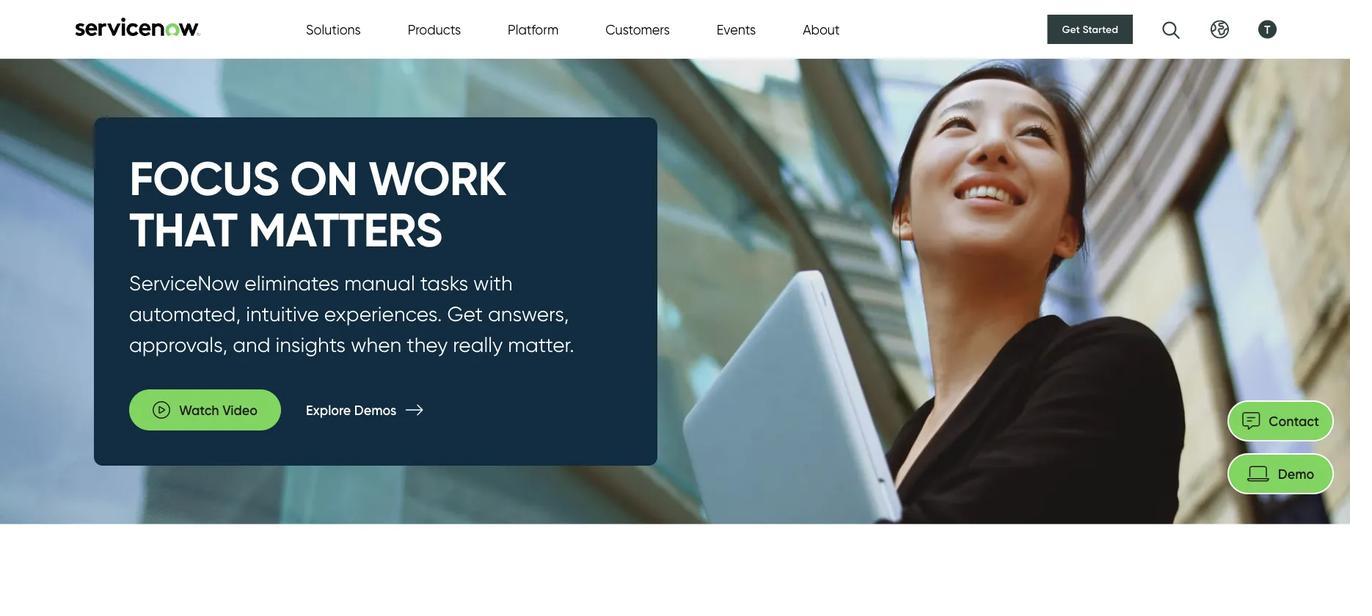 Task type: locate. For each thing, give the bounding box(es) containing it.
servicenow image
[[73, 17, 202, 36]]

solutions button
[[306, 19, 361, 39]]

platform button
[[508, 19, 559, 39]]

events
[[717, 21, 756, 37]]

about button
[[803, 19, 840, 39]]

customers
[[606, 21, 670, 37]]

solutions
[[306, 21, 361, 37]]

products button
[[408, 19, 461, 39]]

started
[[1083, 23, 1118, 36]]



Task type: describe. For each thing, give the bounding box(es) containing it.
get
[[1062, 23, 1080, 36]]

customers button
[[606, 19, 670, 39]]

about
[[803, 21, 840, 37]]

get started link
[[1048, 15, 1133, 44]]

platform
[[508, 21, 559, 37]]

products
[[408, 21, 461, 37]]

events button
[[717, 19, 756, 39]]

get started
[[1062, 23, 1118, 36]]



Task type: vqa. For each thing, say whether or not it's contained in the screenshot.
Platform?
no



